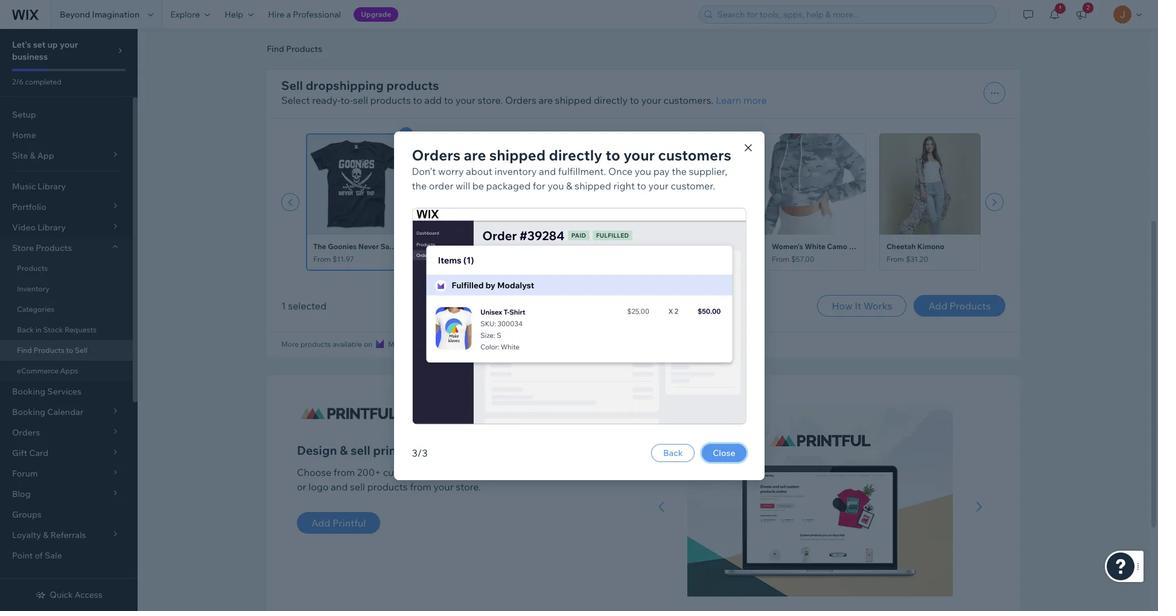 Task type: describe. For each thing, give the bounding box(es) containing it.
requests
[[65, 325, 97, 334]]

$11.97
[[332, 255, 354, 264]]

supplier,
[[689, 165, 727, 177]]

design
[[297, 443, 337, 458]]

explore products link
[[423, 339, 480, 350]]

add products button
[[914, 295, 1005, 317]]

how it works button
[[817, 295, 907, 317]]

your down pay
[[648, 180, 669, 192]]

your left the customers.
[[641, 94, 661, 106]]

let's
[[12, 39, 31, 50]]

and inside orders are shipped directly to your customers don't worry about inventory and fulfillment. once you pay the supplier, the order will be packaged for you & shipped right to your customer.
[[539, 165, 556, 177]]

black
[[461, 242, 480, 251]]

products up 'add'
[[386, 78, 439, 93]]

logo
[[308, 481, 329, 493]]

hire
[[268, 9, 284, 20]]

sidebar element
[[0, 29, 138, 611]]

setup
[[12, 109, 36, 120]]

choose from 200+ customizable products. add your own designs, branding or logo and sell products from your store.
[[297, 466, 635, 493]]

right
[[613, 180, 635, 192]]

music
[[12, 181, 36, 192]]

let's set up your business
[[12, 39, 78, 62]]

cheetah kimono from $31.20
[[886, 242, 944, 264]]

explore products
[[423, 340, 480, 349]]

hire a professional
[[268, 9, 341, 20]]

from inside the cheetah kimono from $31.20
[[886, 255, 904, 264]]

your right 'add'
[[455, 94, 476, 106]]

products left 'add'
[[370, 94, 411, 106]]

store. inside sell dropshipping products select ready-to-sell products to add to your store. orders are shipped directly to your customers. learn more
[[478, 94, 503, 106]]

to right right
[[637, 180, 646, 192]]

fulfillment.
[[558, 165, 606, 177]]

professional
[[293, 9, 341, 20]]

quick access button
[[35, 590, 102, 600]]

inventory
[[495, 165, 537, 177]]

sell inside find products to sell link
[[75, 346, 88, 355]]

customers.
[[664, 94, 713, 106]]

products.
[[445, 466, 488, 479]]

orders inside sell dropshipping products select ready-to-sell products to add to your store. orders are shipped directly to your customers. learn more
[[505, 94, 536, 106]]

completed
[[25, 77, 61, 86]]

back for back
[[663, 447, 683, 458]]

dropshipping
[[306, 78, 384, 93]]

0 horizontal spatial on
[[364, 340, 372, 349]]

add inside choose from 200+ customizable products. add your own designs, branding or logo and sell products from your store.
[[490, 466, 509, 479]]

up
[[47, 39, 58, 50]]

close button
[[702, 444, 746, 462]]

stock
[[43, 325, 63, 334]]

learn
[[716, 94, 741, 106]]

products for explore products
[[450, 340, 480, 349]]

print
[[373, 443, 401, 458]]

are inside sell dropshipping products select ready-to-sell products to add to your store. orders are shipped directly to your customers. learn more
[[539, 94, 553, 106]]

booking services link
[[0, 381, 133, 402]]

200+
[[357, 466, 381, 479]]

design & sell print on demand products
[[297, 443, 524, 458]]

products up products.
[[471, 443, 524, 458]]

own
[[533, 466, 552, 479]]

1 horizontal spatial from
[[410, 481, 431, 493]]

1 3 from the left
[[412, 447, 417, 459]]

modalyst
[[388, 340, 419, 349]]

1 vertical spatial sell
[[351, 443, 370, 458]]

a
[[286, 9, 291, 20]]

selected
[[288, 300, 327, 312]]

$57.00
[[791, 255, 814, 264]]

learn more link
[[716, 93, 767, 107]]

beyond imagination
[[60, 9, 140, 20]]

orders inside orders are shipped directly to your customers don't worry about inventory and fulfillment. once you pay the supplier, the order will be packaged for you & shipped right to your customer.
[[412, 146, 461, 164]]

designs,
[[554, 466, 592, 479]]

booking services
[[12, 386, 81, 397]]

pf logo color black 2 svg image
[[297, 406, 401, 422]]

0 1 2
[[630, 285, 657, 296]]

find products
[[267, 43, 322, 54]]

branding
[[594, 466, 635, 479]]

pay
[[653, 165, 670, 177]]

$31.20
[[906, 255, 928, 264]]

close
[[713, 447, 735, 458]]

business
[[12, 51, 48, 62]]

hemalyke
[[482, 242, 517, 251]]

your inside let's set up your business
[[60, 39, 78, 50]]

from $11.97
[[313, 255, 354, 264]]

hire a professional link
[[261, 0, 348, 29]]

products right more
[[300, 340, 331, 349]]

2/6
[[12, 77, 23, 86]]

booking
[[12, 386, 45, 397]]

home link
[[0, 125, 133, 145]]

shipped inside sell dropshipping products select ready-to-sell products to add to your store. orders are shipped directly to your customers. learn more
[[555, 94, 592, 106]]

music library
[[12, 181, 66, 192]]

don't
[[412, 165, 436, 177]]

imagination
[[92, 9, 140, 20]]

customers
[[658, 146, 731, 164]]

groups
[[12, 509, 42, 520]]

upgrade
[[361, 10, 391, 19]]

upgrade button
[[354, 7, 398, 22]]

are inside orders are shipped directly to your customers don't worry about inventory and fulfillment. once you pay the supplier, the order will be packaged for you & shipped right to your customer.
[[464, 146, 486, 164]]

1 vertical spatial shipped
[[489, 146, 546, 164]]

add printful
[[311, 517, 366, 529]]

1 from from the left
[[313, 255, 331, 264]]

modalyst link
[[376, 339, 419, 350]]

cheetah
[[886, 242, 916, 251]]

find products to sell
[[17, 346, 88, 355]]

more
[[743, 94, 767, 106]]

library
[[38, 181, 66, 192]]

2 inside 2 button
[[1086, 4, 1090, 11]]

$14.39
[[447, 255, 470, 264]]

to left 'add'
[[413, 94, 422, 106]]

music library link
[[0, 176, 133, 197]]

to-
[[341, 94, 353, 106]]

find for find products to sell
[[17, 346, 32, 355]]

groups link
[[0, 504, 133, 525]]

inventory
[[17, 284, 49, 293]]

it
[[855, 300, 861, 312]]

ecommerce apps
[[17, 366, 78, 375]]

add products
[[928, 300, 991, 312]]

Search for tools, apps, help & more... field
[[714, 6, 992, 23]]

2 3 from the left
[[422, 447, 428, 459]]

products inside choose from 200+ customizable products. add your own designs, branding or logo and sell products from your store.
[[367, 481, 408, 493]]

directly inside orders are shipped directly to your customers don't worry about inventory and fulfillment. once you pay the supplier, the order will be packaged for you & shipped right to your customer.
[[549, 146, 602, 164]]

about
[[466, 165, 492, 177]]

metallic
[[428, 242, 455, 251]]



Task type: vqa. For each thing, say whether or not it's contained in the screenshot.
AND within "Choose from 200+ customizable products. Add your own designs, branding or logo and sell products from your store."
yes



Task type: locate. For each thing, give the bounding box(es) containing it.
1 horizontal spatial find
[[267, 43, 284, 54]]

1 horizontal spatial sell
[[281, 78, 303, 93]]

1 horizontal spatial are
[[539, 94, 553, 106]]

your left own at bottom left
[[511, 466, 531, 479]]

1 horizontal spatial on
[[404, 443, 418, 458]]

1 horizontal spatial and
[[539, 165, 556, 177]]

to down back in stock requests link
[[66, 346, 73, 355]]

shipped
[[555, 94, 592, 106], [489, 146, 546, 164], [575, 180, 611, 192]]

select
[[281, 94, 310, 106]]

back button
[[651, 444, 695, 462]]

products inside button
[[950, 300, 991, 312]]

0 vertical spatial shipped
[[555, 94, 592, 106]]

products for find products to sell
[[33, 346, 64, 355]]

packaged
[[486, 180, 531, 192]]

back inside sidebar element
[[17, 325, 34, 334]]

1 vertical spatial and
[[331, 481, 348, 493]]

0 vertical spatial 2
[[1086, 4, 1090, 11]]

sell down requests
[[75, 346, 88, 355]]

1 selected
[[281, 300, 327, 312]]

&
[[566, 180, 572, 192], [340, 443, 348, 458]]

find products button
[[261, 40, 328, 58]]

store
[[12, 243, 34, 253]]

1 vertical spatial find
[[17, 346, 32, 355]]

0 vertical spatial sell
[[281, 78, 303, 93]]

0 horizontal spatial explore
[[170, 9, 200, 20]]

to up "once"
[[606, 146, 620, 164]]

store products button
[[0, 238, 133, 258]]

from down metallic
[[428, 255, 445, 264]]

products link
[[0, 258, 133, 279]]

1 vertical spatial directly
[[549, 146, 602, 164]]

add for add printful
[[311, 517, 330, 529]]

0 horizontal spatial find
[[17, 346, 32, 355]]

orders
[[505, 94, 536, 106], [412, 146, 461, 164]]

1 vertical spatial orders
[[412, 146, 461, 164]]

1 horizontal spatial add
[[490, 466, 509, 479]]

from left 200+
[[334, 466, 355, 479]]

you left pay
[[635, 165, 651, 177]]

0 horizontal spatial sell
[[75, 346, 88, 355]]

worry
[[438, 165, 464, 177]]

explore right modalyst
[[423, 340, 448, 349]]

sell dropshipping products select ready-to-sell products to add to your store. orders are shipped directly to your customers. learn more
[[281, 78, 767, 106]]

explore for explore products
[[423, 340, 448, 349]]

1 vertical spatial add
[[490, 466, 509, 479]]

& right design
[[340, 443, 348, 458]]

explore
[[170, 9, 200, 20], [423, 340, 448, 349]]

2 vertical spatial sell
[[350, 481, 365, 493]]

for
[[533, 180, 545, 192]]

0 vertical spatial from
[[334, 466, 355, 479]]

0 horizontal spatial 1
[[281, 300, 286, 312]]

back inside button
[[663, 447, 683, 458]]

point of sale link
[[0, 546, 133, 566]]

0 horizontal spatial &
[[340, 443, 348, 458]]

point
[[12, 550, 33, 561]]

sell up the select
[[281, 78, 303, 93]]

1 vertical spatial explore
[[423, 340, 448, 349]]

find products to sell link
[[0, 340, 133, 361]]

1 horizontal spatial 1
[[641, 285, 646, 296]]

1 horizontal spatial &
[[566, 180, 572, 192]]

0 horizontal spatial 2
[[652, 285, 657, 296]]

to left the customers.
[[630, 94, 639, 106]]

and up for on the top of the page
[[539, 165, 556, 177]]

from inside metallic - black hemalyke from $14.39
[[428, 255, 445, 264]]

and inside choose from 200+ customizable products. add your own designs, branding or logo and sell products from your store.
[[331, 481, 348, 493]]

be
[[472, 180, 484, 192]]

works
[[863, 300, 892, 312]]

help
[[225, 9, 243, 20]]

products inside 'button'
[[286, 43, 322, 54]]

back left "in"
[[17, 325, 34, 334]]

customizable
[[383, 466, 443, 479]]

products
[[386, 78, 439, 93], [370, 94, 411, 106], [300, 340, 331, 349], [471, 443, 524, 458], [367, 481, 408, 493]]

1 vertical spatial 1
[[281, 300, 286, 312]]

find down hire
[[267, 43, 284, 54]]

from
[[313, 255, 331, 264], [428, 255, 445, 264], [772, 255, 789, 264], [886, 255, 904, 264]]

the
[[672, 165, 687, 177], [412, 180, 427, 192]]

1 right 0
[[641, 285, 646, 296]]

4 from from the left
[[886, 255, 904, 264]]

0 vertical spatial on
[[364, 340, 372, 349]]

find for find products
[[267, 43, 284, 54]]

your up "once"
[[623, 146, 655, 164]]

find up 'ecommerce'
[[17, 346, 32, 355]]

0 horizontal spatial 3
[[412, 447, 417, 459]]

from down customizable
[[410, 481, 431, 493]]

the down "don't"
[[412, 180, 427, 192]]

help button
[[217, 0, 261, 29]]

your right up
[[60, 39, 78, 50]]

add down the cheetah kimono from $31.20
[[928, 300, 947, 312]]

store products
[[12, 243, 72, 253]]

0 horizontal spatial add
[[311, 517, 330, 529]]

add left the printful on the left bottom of the page
[[311, 517, 330, 529]]

store. right 'add'
[[478, 94, 503, 106]]

1 vertical spatial &
[[340, 443, 348, 458]]

0 vertical spatial directly
[[594, 94, 628, 106]]

find inside 'button'
[[267, 43, 284, 54]]

1 horizontal spatial 3
[[422, 447, 428, 459]]

store. inside choose from 200+ customizable products. add your own designs, branding or logo and sell products from your store.
[[456, 481, 481, 493]]

directly inside sell dropshipping products select ready-to-sell products to add to your store. orders are shipped directly to your customers. learn more
[[594, 94, 628, 106]]

once
[[608, 165, 633, 177]]

store. down products.
[[456, 481, 481, 493]]

0 horizontal spatial back
[[17, 325, 34, 334]]

1 vertical spatial store.
[[456, 481, 481, 493]]

1 vertical spatial back
[[663, 447, 683, 458]]

and right logo
[[331, 481, 348, 493]]

1 vertical spatial the
[[412, 180, 427, 192]]

on right available
[[364, 340, 372, 349]]

back in stock requests link
[[0, 320, 133, 340]]

1 horizontal spatial explore
[[423, 340, 448, 349]]

products for store products
[[36, 243, 72, 253]]

1 horizontal spatial you
[[635, 165, 651, 177]]

0 vertical spatial back
[[17, 325, 34, 334]]

inventory link
[[0, 279, 133, 299]]

more
[[281, 340, 299, 349]]

1 vertical spatial are
[[464, 146, 486, 164]]

choose
[[297, 466, 331, 479]]

explore left the "help"
[[170, 9, 200, 20]]

sell down dropshipping
[[353, 94, 368, 106]]

0 horizontal spatial you
[[548, 180, 564, 192]]

-
[[457, 242, 459, 251]]

add printful button
[[297, 512, 380, 534]]

2/6 completed
[[12, 77, 61, 86]]

sell inside sell dropshipping products select ready-to-sell products to add to your store. orders are shipped directly to your customers. learn more
[[281, 78, 303, 93]]

1 vertical spatial sell
[[75, 346, 88, 355]]

orders are shipped directly to your customers don't worry about inventory and fulfillment. once you pay the supplier, the order will be packaged for you & shipped right to your customer.
[[412, 146, 731, 192]]

0 vertical spatial you
[[635, 165, 651, 177]]

/
[[417, 447, 422, 459]]

in
[[35, 325, 42, 334]]

0 horizontal spatial and
[[331, 481, 348, 493]]

1 vertical spatial 2
[[652, 285, 657, 296]]

2 vertical spatial shipped
[[575, 180, 611, 192]]

ecommerce
[[17, 366, 59, 375]]

back left close in the right of the page
[[663, 447, 683, 458]]

0 vertical spatial the
[[672, 165, 687, 177]]

how it works
[[832, 300, 892, 312]]

you right for on the top of the page
[[548, 180, 564, 192]]

2
[[1086, 4, 1090, 11], [652, 285, 657, 296]]

0 vertical spatial and
[[539, 165, 556, 177]]

to right 'add'
[[444, 94, 453, 106]]

add for add products
[[928, 300, 947, 312]]

0 vertical spatial find
[[267, 43, 284, 54]]

0 horizontal spatial from
[[334, 466, 355, 479]]

apps
[[60, 366, 78, 375]]

1 horizontal spatial the
[[672, 165, 687, 177]]

from $57.00
[[772, 255, 814, 264]]

or
[[297, 481, 306, 493]]

1 left selected at the left
[[281, 300, 286, 312]]

products inside dropdown button
[[36, 243, 72, 253]]

of
[[35, 550, 43, 561]]

0 vertical spatial 1
[[641, 285, 646, 296]]

add right products.
[[490, 466, 509, 479]]

find inside sidebar element
[[17, 346, 32, 355]]

demand
[[421, 443, 468, 458]]

3 from from the left
[[772, 255, 789, 264]]

sell down 200+
[[350, 481, 365, 493]]

will
[[456, 180, 470, 192]]

to
[[413, 94, 422, 106], [444, 94, 453, 106], [630, 94, 639, 106], [606, 146, 620, 164], [637, 180, 646, 192], [66, 346, 73, 355]]

& down "fulfillment."
[[566, 180, 572, 192]]

products for add products
[[950, 300, 991, 312]]

1 vertical spatial you
[[548, 180, 564, 192]]

setup link
[[0, 104, 133, 125]]

1
[[641, 285, 646, 296], [281, 300, 286, 312]]

0 vertical spatial sell
[[353, 94, 368, 106]]

on up customizable
[[404, 443, 418, 458]]

1 vertical spatial on
[[404, 443, 418, 458]]

0 vertical spatial &
[[566, 180, 572, 192]]

sale
[[45, 550, 62, 561]]

1 horizontal spatial orders
[[505, 94, 536, 106]]

available
[[333, 340, 362, 349]]

2 vertical spatial add
[[311, 517, 330, 529]]

1 vertical spatial from
[[410, 481, 431, 493]]

from down cheetah
[[886, 255, 904, 264]]

order
[[429, 180, 453, 192]]

0 vertical spatial add
[[928, 300, 947, 312]]

sell inside choose from 200+ customizable products. add your own designs, branding or logo and sell products from your store.
[[350, 481, 365, 493]]

services
[[47, 386, 81, 397]]

categories link
[[0, 299, 133, 320]]

back for back in stock requests
[[17, 325, 34, 334]]

2 from from the left
[[428, 255, 445, 264]]

more products available on
[[281, 340, 372, 349]]

products for find products
[[286, 43, 322, 54]]

& inside orders are shipped directly to your customers don't worry about inventory and fulfillment. once you pay the supplier, the order will be packaged for you & shipped right to your customer.
[[566, 180, 572, 192]]

ecommerce apps link
[[0, 361, 133, 381]]

from left $11.97
[[313, 255, 331, 264]]

2 horizontal spatial add
[[928, 300, 947, 312]]

you
[[635, 165, 651, 177], [548, 180, 564, 192]]

printful
[[332, 517, 366, 529]]

the right pay
[[672, 165, 687, 177]]

quick
[[50, 590, 73, 600]]

0 vertical spatial are
[[539, 94, 553, 106]]

back in stock requests
[[17, 325, 97, 334]]

products down 200+
[[367, 481, 408, 493]]

1 horizontal spatial back
[[663, 447, 683, 458]]

sell inside sell dropshipping products select ready-to-sell products to add to your store. orders are shipped directly to your customers. learn more
[[353, 94, 368, 106]]

find
[[267, 43, 284, 54], [17, 346, 32, 355]]

to inside sidebar element
[[66, 346, 73, 355]]

0 horizontal spatial orders
[[412, 146, 461, 164]]

sell up 200+
[[351, 443, 370, 458]]

explore for explore
[[170, 9, 200, 20]]

your down products.
[[433, 481, 454, 493]]

0 vertical spatial store.
[[478, 94, 503, 106]]

0 vertical spatial explore
[[170, 9, 200, 20]]

access
[[75, 590, 102, 600]]

from left $57.00 on the top of page
[[772, 255, 789, 264]]

metallic - black hemalyke from $14.39
[[428, 242, 517, 264]]

0 vertical spatial orders
[[505, 94, 536, 106]]

1 horizontal spatial 2
[[1086, 4, 1090, 11]]

0 horizontal spatial the
[[412, 180, 427, 192]]

customer.
[[671, 180, 715, 192]]

0 horizontal spatial are
[[464, 146, 486, 164]]



